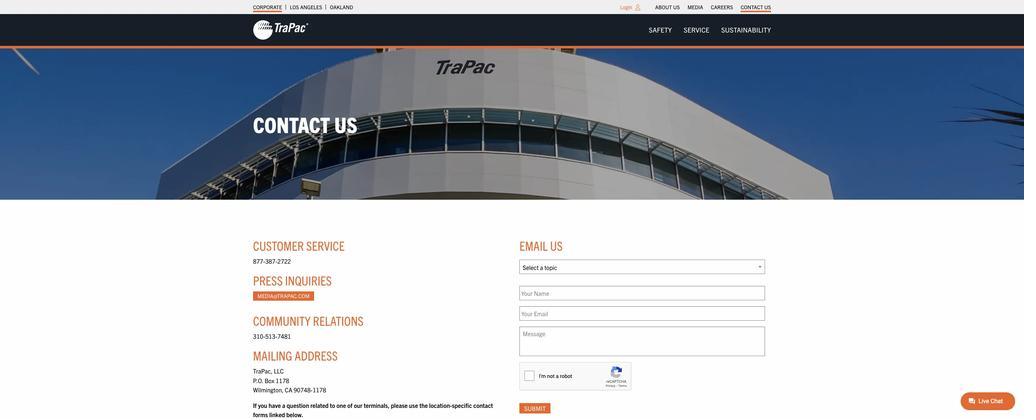 Task type: describe. For each thing, give the bounding box(es) containing it.
careers
[[711, 4, 733, 10]]

corporate image
[[253, 20, 309, 40]]

you
[[258, 402, 267, 409]]

corporate link
[[253, 2, 282, 12]]

1 vertical spatial contact us
[[253, 111, 358, 138]]

about
[[655, 4, 672, 10]]

the
[[420, 402, 428, 409]]

877-387-2722
[[253, 258, 291, 265]]

email us
[[520, 238, 563, 254]]

ca
[[285, 386, 292, 394]]

0 horizontal spatial service
[[306, 238, 345, 254]]

llc
[[274, 368, 284, 375]]

inquiries
[[285, 272, 332, 288]]

use
[[409, 402, 418, 409]]

us inside contact us link
[[765, 4, 771, 10]]

terminals,
[[364, 402, 390, 409]]

specific
[[452, 402, 472, 409]]

please
[[391, 402, 408, 409]]

mailing
[[253, 347, 292, 363]]

angeles
[[300, 4, 322, 10]]

Message text field
[[520, 327, 765, 356]]

media
[[688, 4, 703, 10]]

1 horizontal spatial 1178
[[313, 386, 326, 394]]

387-
[[265, 258, 277, 265]]

menu bar containing safety
[[643, 23, 777, 37]]

Your Email text field
[[520, 307, 765, 321]]

one
[[337, 402, 346, 409]]

service link
[[678, 23, 716, 37]]

los angeles link
[[290, 2, 322, 12]]

a
[[282, 402, 285, 409]]

sustainability
[[721, 26, 771, 34]]

below.
[[286, 411, 303, 419]]

contact us inside menu bar
[[741, 4, 771, 10]]

if you have a question related to one of our terminals, please use the location-specific contact forms linked below.
[[253, 402, 493, 419]]

trapac, llc p.o. box 1178 wilmington, ca 90748-1178
[[253, 368, 326, 394]]

los
[[290, 4, 299, 10]]

media@trapac.com link
[[253, 292, 314, 301]]

2722
[[277, 258, 291, 265]]

related
[[310, 402, 329, 409]]

about us
[[655, 4, 680, 10]]

310-
[[253, 333, 265, 340]]

to
[[330, 402, 335, 409]]

our
[[354, 402, 363, 409]]

mailing address
[[253, 347, 338, 363]]



Task type: locate. For each thing, give the bounding box(es) containing it.
login
[[620, 4, 633, 10]]

email
[[520, 238, 548, 254]]

contact
[[474, 402, 493, 409]]

community
[[253, 313, 311, 329]]

contact us
[[741, 4, 771, 10], [253, 111, 358, 138]]

0 horizontal spatial 1178
[[276, 377, 289, 384]]

contact
[[741, 4, 763, 10], [253, 111, 330, 138]]

None submit
[[520, 404, 551, 414]]

1 vertical spatial 1178
[[313, 386, 326, 394]]

media link
[[688, 2, 703, 12]]

forms
[[253, 411, 268, 419]]

0 vertical spatial 1178
[[276, 377, 289, 384]]

relations
[[313, 313, 364, 329]]

box
[[265, 377, 274, 384]]

press inquiries
[[253, 272, 332, 288]]

0 horizontal spatial contact us
[[253, 111, 358, 138]]

contact us link
[[741, 2, 771, 12]]

310-513-7481
[[253, 333, 291, 340]]

location-
[[429, 402, 452, 409]]

linked
[[269, 411, 285, 419]]

us inside about us link
[[673, 4, 680, 10]]

wilmington,
[[253, 386, 284, 394]]

0 vertical spatial menu bar
[[652, 2, 775, 12]]

press
[[253, 272, 283, 288]]

careers link
[[711, 2, 733, 12]]

oakland
[[330, 4, 353, 10]]

1178 down llc
[[276, 377, 289, 384]]

question
[[287, 402, 309, 409]]

about us link
[[655, 2, 680, 12]]

contact inside menu bar
[[741, 4, 763, 10]]

0 vertical spatial service
[[684, 26, 710, 34]]

safety link
[[643, 23, 678, 37]]

1 vertical spatial service
[[306, 238, 345, 254]]

corporate
[[253, 4, 282, 10]]

menu bar up service "link"
[[652, 2, 775, 12]]

media@trapac.com
[[258, 293, 310, 300]]

1 horizontal spatial contact
[[741, 4, 763, 10]]

0 horizontal spatial contact
[[253, 111, 330, 138]]

service
[[684, 26, 710, 34], [306, 238, 345, 254]]

Your Name text field
[[520, 286, 765, 301]]

0 vertical spatial contact us
[[741, 4, 771, 10]]

1 horizontal spatial contact us
[[741, 4, 771, 10]]

menu bar containing about us
[[652, 2, 775, 12]]

513-
[[265, 333, 277, 340]]

877-
[[253, 258, 265, 265]]

p.o.
[[253, 377, 263, 384]]

login link
[[620, 4, 633, 10]]

1178 up related
[[313, 386, 326, 394]]

if
[[253, 402, 257, 409]]

menu bar
[[652, 2, 775, 12], [643, 23, 777, 37]]

trapac,
[[253, 368, 273, 375]]

0 vertical spatial contact
[[741, 4, 763, 10]]

of
[[348, 402, 353, 409]]

address
[[295, 347, 338, 363]]

menu bar down 'careers' link
[[643, 23, 777, 37]]

oakland link
[[330, 2, 353, 12]]

light image
[[635, 4, 641, 10]]

community relations
[[253, 313, 364, 329]]

1178
[[276, 377, 289, 384], [313, 386, 326, 394]]

have
[[269, 402, 281, 409]]

us
[[673, 4, 680, 10], [765, 4, 771, 10], [335, 111, 358, 138], [550, 238, 563, 254]]

7481
[[277, 333, 291, 340]]

customer
[[253, 238, 304, 254]]

service inside "link"
[[684, 26, 710, 34]]

customer service
[[253, 238, 345, 254]]

1 horizontal spatial service
[[684, 26, 710, 34]]

sustainability link
[[716, 23, 777, 37]]

90748-
[[294, 386, 313, 394]]

1 vertical spatial menu bar
[[643, 23, 777, 37]]

los angeles
[[290, 4, 322, 10]]

1 vertical spatial contact
[[253, 111, 330, 138]]

safety
[[649, 26, 672, 34]]



Task type: vqa. For each thing, say whether or not it's contained in the screenshot.
menu bar containing Safety
yes



